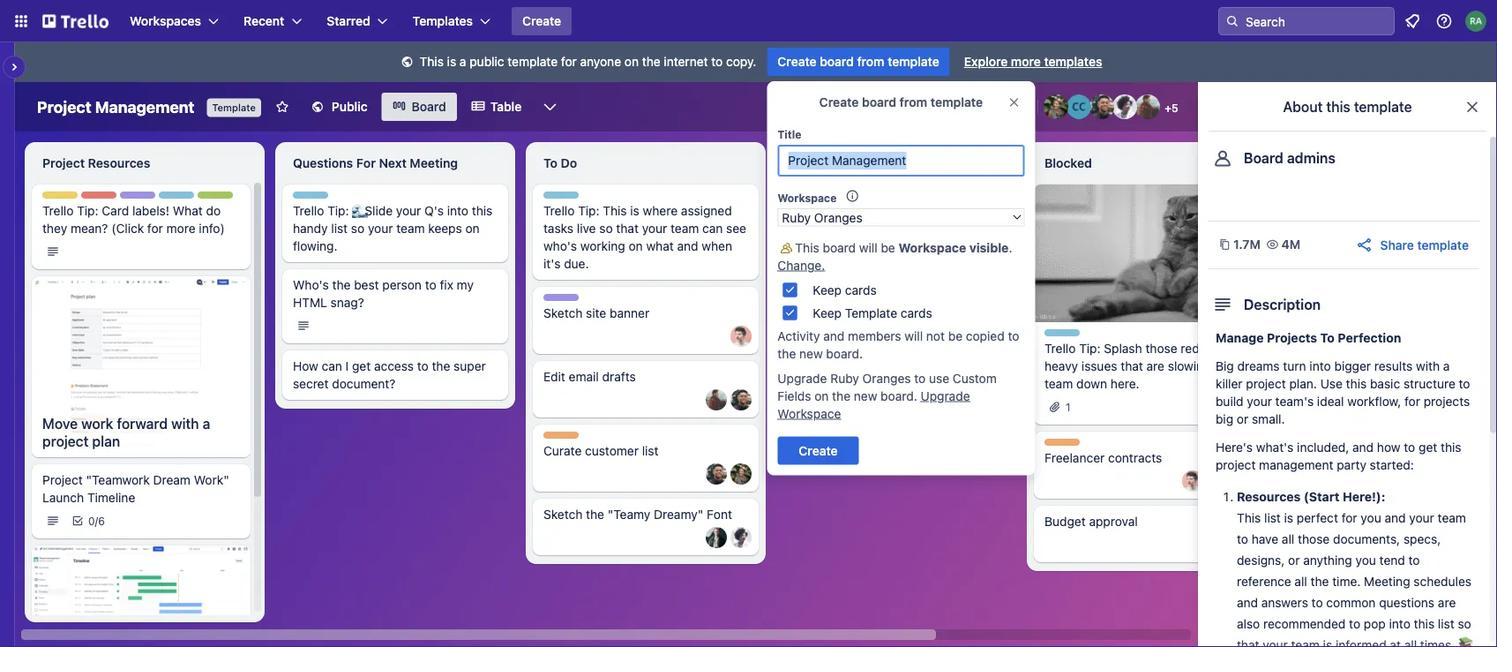 Task type: describe. For each thing, give the bounding box(es) containing it.
trello tip halp
[[159, 192, 221, 205]]

1 vertical spatial board
[[862, 95, 897, 109]]

more inside explore more templates link
[[1012, 54, 1041, 69]]

0 vertical spatial template
[[212, 102, 256, 113]]

change.
[[778, 258, 826, 272]]

to inside upgrade ruby oranges to use custom fields on the new board.
[[915, 371, 926, 385]]

with inside move work forward with a project plan
[[171, 415, 199, 432]]

the inside the who's the best person to fix my html snag?
[[332, 278, 351, 292]]

see
[[727, 221, 747, 236]]

resources (start here!): this list is perfect for you and your team to have all those documents, specs, designs, or anything you tend to reference all the time. meeting schedules and answers to common questions are also recommended to pop into this list so that your team is informed at all times. 📚
[[1238, 489, 1472, 647]]

trello inside trello tip: card labels! what do they mean? (click for more info)
[[42, 203, 74, 218]]

💬for
[[854, 203, 885, 218]]

1 vertical spatial stephen (stephen11674280) image
[[706, 527, 727, 548]]

2 vertical spatial all
[[1405, 638, 1418, 647]]

1 horizontal spatial stephen (stephen11674280) image
[[982, 372, 1003, 393]]

5
[[1172, 102, 1179, 114]]

team for can
[[671, 221, 699, 236]]

recommended
[[1264, 617, 1346, 631]]

resources inside text field
[[88, 156, 150, 170]]

specs,
[[1404, 532, 1442, 546]]

so inside resources (start here!): this list is perfect for you and your team to have all those documents, specs, designs, or anything you tend to reference all the time. meeting schedules and answers to common questions are also recommended to pop into this list so that your team is informed at all times. 📚
[[1459, 617, 1472, 631]]

management
[[95, 97, 195, 116]]

tip: for trello tip: 💬for those in-between tasks that are almost done but also awaiting one last step.
[[829, 203, 851, 218]]

for inside resources (start here!): this list is perfect for you and your team to have all those documents, specs, designs, or anything you tend to reference all the time. meeting schedules and answers to common questions are also recommended to pop into this list so that your team is informed at all times. 📚
[[1342, 511, 1358, 525]]

0 vertical spatial sm image
[[399, 54, 416, 72]]

in-
[[924, 203, 939, 218]]

0 horizontal spatial design
[[120, 192, 155, 205]]

here's
[[1216, 440, 1254, 455]]

assets
[[870, 352, 907, 366]]

board. inside upgrade ruby oranges to use custom fields on the new board.
[[881, 388, 918, 403]]

list inside trello tip trello tip: 🌊slide your q's into this handy list so your team keeps on flowing.
[[331, 221, 348, 236]]

management
[[1260, 458, 1334, 472]]

more inside trello tip: card labels! what do they mean? (click for more info)
[[167, 221, 196, 236]]

team down recommended
[[1292, 638, 1320, 647]]

is left public
[[447, 54, 457, 69]]

font
[[707, 507, 733, 522]]

board inside this board will be workspace visible . change.
[[823, 240, 856, 255]]

tip for trello tip: 🌊slide your q's into this handy list so your team keeps on flowing.
[[324, 192, 340, 205]]

killer
[[1216, 376, 1243, 391]]

trello tip: splash those redtape- heavy issues that are slowing your team down here. link
[[1045, 340, 1250, 393]]

1 horizontal spatial sm image
[[778, 239, 796, 256]]

board admins
[[1245, 150, 1336, 166]]

0 vertical spatial all
[[1283, 532, 1295, 546]]

to up informed
[[1350, 617, 1361, 631]]

are inside resources (start here!): this list is perfect for you and your team to have all those documents, specs, designs, or anything you tend to reference all the time. meeting schedules and answers to common questions are also recommended to pop into this list so that your team is informed at all times. 📚
[[1439, 595, 1457, 610]]

filters button
[[963, 93, 1031, 121]]

reference
[[1238, 574, 1292, 589]]

trello tip trello tip: this is where assigned tasks live so that your team can see who's working on what and when it's due.
[[544, 192, 747, 271]]

this inside trello tip trello tip: 🌊slide your q's into this handy list so your team keeps on flowing.
[[472, 203, 493, 218]]

back to home image
[[42, 7, 109, 35]]

into inside resources (start here!): this list is perfect for you and your team to have all those documents, specs, designs, or anything you tend to reference all the time. meeting schedules and answers to common questions are also recommended to pop into this list so that your team is informed at all times. 📚
[[1390, 617, 1411, 631]]

fix
[[440, 278, 454, 292]]

team for keeps
[[397, 221, 425, 236]]

this is a public template for anyone on the internet to copy.
[[420, 54, 757, 69]]

the left the "teamy
[[586, 507, 605, 522]]

tip for trello tip: this is where assigned tasks live so that your team can see who's working on what and when it's due.
[[575, 192, 591, 205]]

starred
[[327, 14, 370, 28]]

0 horizontal spatial cards
[[846, 282, 877, 297]]

or inside resources (start here!): this list is perfect for you and your team to have all those documents, specs, designs, or anything you tend to reference all the time. meeting schedules and answers to common questions are also recommended to pop into this list so that your team is informed at all times. 📚
[[1289, 553, 1301, 568]]

to inside here's what's included, and how to get this project management party started:
[[1405, 440, 1416, 455]]

upgrade for upgrade ruby oranges to use custom fields on the new board.
[[778, 371, 828, 385]]

do
[[561, 156, 577, 170]]

edit email drafts link
[[544, 368, 749, 386]]

those for almost
[[888, 203, 920, 218]]

0 horizontal spatial team
[[158, 192, 186, 205]]

1 vertical spatial all
[[1295, 574, 1308, 589]]

plan.
[[1290, 376, 1318, 391]]

get inside how can i get access to the super secret document?
[[352, 359, 371, 373]]

upgrade workspace
[[778, 388, 971, 421]]

share
[[1381, 237, 1415, 252]]

this inside this board will be workspace visible . change.
[[796, 240, 820, 255]]

to right tend
[[1409, 553, 1421, 568]]

trello tip trello tip: splash those redtape- heavy issues that are slowing your team down here.
[[1045, 330, 1240, 391]]

sketch inside "sketch the "teamy dreamy" font" link
[[544, 507, 583, 522]]

project for project "teamwork dream work" launch timeline
[[42, 473, 83, 487]]

the inside how can i get access to the super secret document?
[[432, 359, 451, 373]]

into inside trello tip trello tip: 🌊slide your q's into this handy list so your team keeps on flowing.
[[447, 203, 469, 218]]

color: orange, title: "one more step" element for curate
[[544, 432, 579, 439]]

project inside big dreams turn into bigger results with a killer project plan. use this basic structure to build your team's ideal workflow, for projects big or small.
[[1247, 376, 1287, 391]]

upgrade ruby oranges to use custom fields on the new board.
[[778, 371, 997, 403]]

redtape-
[[1181, 341, 1231, 356]]

small.
[[1253, 412, 1286, 426]]

list right customer
[[642, 444, 659, 458]]

legal
[[794, 278, 825, 292]]

issues
[[1082, 359, 1118, 373]]

due.
[[564, 256, 589, 271]]

board. inside keep cards keep template cards activity and members will not be copied to the new board.
[[827, 346, 863, 361]]

next
[[379, 156, 407, 170]]

handy
[[293, 221, 328, 236]]

your inside trello tip trello tip: splash those redtape- heavy issues that are slowing your team down here.
[[1215, 359, 1240, 373]]

that inside resources (start here!): this list is perfect for you and your team to have all those documents, specs, designs, or anything you tend to reference all the time. meeting schedules and answers to common questions are also recommended to pop into this list so that your team is informed at all times. 📚
[[1238, 638, 1260, 647]]

keep cards keep template cards activity and members will not be copied to the new board.
[[778, 282, 1020, 361]]

and inside here's what's included, and how to get this project management party started:
[[1353, 440, 1375, 455]]

on inside trello tip trello tip: this is where assigned tasks live so that your team can see who's working on what and when it's due.
[[629, 239, 643, 253]]

your left 'q's'
[[396, 203, 421, 218]]

tip inside trello tip trello tip: splash those redtape- heavy issues that are slowing your team down here.
[[1076, 330, 1093, 342]]

and inside trello tip trello tip: this is where assigned tasks live so that your team can see who's working on what and when it's due.
[[678, 239, 699, 253]]

dream
[[153, 473, 191, 487]]

can inside how can i get access to the super secret document?
[[322, 359, 342, 373]]

will inside this board will be workspace visible . change.
[[860, 240, 878, 255]]

freelancer contracts
[[1045, 451, 1163, 465]]

0 vertical spatial from
[[858, 54, 885, 69]]

here's what's included, and how to get this project management party started:
[[1216, 440, 1462, 472]]

to up recommended
[[1312, 595, 1324, 610]]

structure
[[1404, 376, 1456, 391]]

to left have
[[1238, 532, 1249, 546]]

0 vertical spatial brooke (brooke94205718) image
[[1044, 94, 1069, 119]]

html
[[293, 295, 327, 310]]

get inside here's what's included, and how to get this project management party started:
[[1420, 440, 1438, 455]]

what's
[[1257, 440, 1294, 455]]

legal review
[[794, 278, 865, 292]]

design for sketch
[[544, 295, 579, 307]]

create board from template link
[[767, 48, 950, 76]]

chris (chris42642663) image left brooke (brooke94205718) image
[[706, 463, 727, 485]]

how can i get access to the super secret document? link
[[293, 358, 498, 393]]

to left copy.
[[712, 54, 723, 69]]

dreamy"
[[654, 507, 704, 522]]

work"
[[194, 473, 229, 487]]

template down explore
[[931, 95, 984, 109]]

team for down
[[1045, 376, 1074, 391]]

members
[[848, 328, 902, 343]]

1 horizontal spatial to
[[1321, 331, 1336, 345]]

color: purple, title: "design team" element for sketch site banner
[[544, 294, 609, 307]]

that inside trello tip trello tip: 💬for those in-between tasks that are almost done but also awaiting one last step.
[[828, 221, 850, 236]]

template down create button
[[508, 54, 558, 69]]

chris (chris42642663) image up copied
[[957, 297, 978, 319]]

create button
[[512, 7, 572, 35]]

tip: for trello tip: this is where assigned tasks live so that your team can see who's working on what and when it's due.
[[578, 203, 600, 218]]

site
[[586, 306, 607, 320]]

Board name text field
[[28, 93, 203, 121]]

1 vertical spatial create board from template
[[820, 95, 984, 109]]

customer
[[585, 444, 639, 458]]

chris (chris42642663) image left javier (javier85303346) icon
[[1090, 94, 1115, 119]]

review
[[828, 278, 865, 292]]

customize views image
[[541, 98, 559, 116]]

janelle (janelle549) image
[[731, 527, 752, 548]]

perfect
[[1298, 511, 1339, 525]]

who's
[[544, 239, 577, 253]]

and inside keep cards keep template cards activity and members will not be copied to the new board.
[[824, 328, 845, 343]]

list up have
[[1265, 511, 1282, 525]]

javier (javier85303346) image
[[706, 389, 727, 410]]

color: sky, title: "trello tip" element for who's
[[544, 192, 591, 205]]

+ 5
[[1165, 102, 1179, 114]]

resources inside resources (start here!): this list is perfect for you and your team to have all those documents, specs, designs, or anything you tend to reference all the time. meeting schedules and answers to common questions are also recommended to pop into this list so that your team is informed at all times. 📚
[[1238, 489, 1302, 504]]

priority design team
[[81, 192, 186, 205]]

this inside resources (start here!): this list is perfect for you and your team to have all those documents, specs, designs, or anything you tend to reference all the time. meeting schedules and answers to common questions are also recommended to pop into this list so that your team is informed at all times. 📚
[[1238, 511, 1262, 525]]

create inside create button
[[523, 14, 562, 28]]

your inside big dreams turn into bigger results with a killer project plan. use this basic structure to build your team's ideal workflow, for projects big or small.
[[1248, 394, 1273, 409]]

this right about
[[1327, 98, 1351, 115]]

list up times.
[[1439, 617, 1455, 631]]

for inside big dreams turn into bigger results with a killer project plan. use this basic structure to build your team's ideal workflow, for projects big or small.
[[1405, 394, 1421, 409]]

legal review link
[[794, 276, 999, 294]]

blocked
[[1045, 156, 1093, 170]]

explore more templates link
[[954, 48, 1113, 76]]

almost
[[875, 221, 913, 236]]

copied
[[966, 328, 1005, 343]]

and down reference
[[1238, 595, 1259, 610]]

1 vertical spatial you
[[1356, 553, 1377, 568]]

but
[[949, 221, 967, 236]]

on right anyone
[[625, 54, 639, 69]]

tasks for live
[[544, 221, 574, 236]]

template left explore
[[888, 54, 940, 69]]

be inside this board will be workspace visible . change.
[[881, 240, 896, 255]]

team up the specs,
[[1439, 511, 1467, 525]]

Title text field
[[778, 145, 1025, 177]]

copy.
[[727, 54, 757, 69]]

color: sky, title: "trello tip" element for flowing.
[[293, 192, 340, 205]]

your inside trello tip trello tip: this is where assigned tasks live so that your team can see who's working on what and when it's due.
[[642, 221, 668, 236]]

so inside trello tip trello tip: this is where assigned tasks live so that your team can see who's working on what and when it's due.
[[600, 221, 613, 236]]

2 keep from the top
[[813, 305, 842, 320]]

Search field
[[1240, 8, 1395, 34]]

on inside trello tip trello tip: 🌊slide your q's into this handy list so your team keeps on flowing.
[[466, 221, 480, 236]]

big
[[1216, 412, 1234, 426]]

q's
[[425, 203, 444, 218]]

dreams
[[1238, 359, 1280, 373]]

is down recommended
[[1324, 638, 1333, 647]]

template right about
[[1355, 98, 1413, 115]]

upgrade for upgrade workspace
[[921, 388, 971, 403]]

this inside trello tip trello tip: this is where assigned tasks live so that your team can see who's working on what and when it's due.
[[603, 203, 627, 218]]

work
[[81, 415, 113, 432]]

this inside resources (start here!): this list is perfect for you and your team to have all those documents, specs, designs, or anything you tend to reference all the time. meeting schedules and answers to common questions are also recommended to pop into this list so that your team is informed at all times. 📚
[[1415, 617, 1435, 631]]

your down recommended
[[1263, 638, 1289, 647]]

workspace inside upgrade workspace
[[778, 406, 842, 421]]

"teamwork
[[86, 473, 150, 487]]

tip: for trello tip: 🌊slide your q's into this handy list so your team keeps on flowing.
[[328, 203, 349, 218]]

sketch site banner link
[[544, 305, 749, 322]]

best
[[354, 278, 379, 292]]

the left internet
[[642, 54, 661, 69]]

ruby
[[831, 371, 860, 385]]

and up the specs,
[[1385, 511, 1407, 525]]

last
[[869, 239, 890, 253]]

todd (todd05497623) image
[[957, 372, 978, 393]]

/
[[95, 515, 98, 527]]

search image
[[1226, 14, 1240, 28]]

those inside resources (start here!): this list is perfect for you and your team to have all those documents, specs, designs, or anything you tend to reference all the time. meeting schedules and answers to common questions are also recommended to pop into this list so that your team is informed at all times. 📚
[[1299, 532, 1330, 546]]

is inside trello tip trello tip: this is where assigned tasks live so that your team can see who's working on what and when it's due.
[[631, 203, 640, 218]]

freelancer
[[1045, 451, 1105, 465]]

0 vertical spatial a
[[460, 54, 467, 69]]

0 / 6
[[88, 515, 105, 527]]



Task type: vqa. For each thing, say whether or not it's contained in the screenshot.
the "Teamy
yes



Task type: locate. For each thing, give the bounding box(es) containing it.
also inside resources (start here!): this list is perfect for you and your team to have all those documents, specs, designs, or anything you tend to reference all the time. meeting schedules and answers to common questions are also recommended to pop into this list so that your team is informed at all times. 📚
[[1238, 617, 1261, 631]]

to left the "use"
[[915, 371, 926, 385]]

those inside trello tip trello tip: 💬for those in-between tasks that are almost done but also awaiting one last step.
[[888, 203, 920, 218]]

1 vertical spatial board
[[1245, 150, 1284, 166]]

this down bigger
[[1347, 376, 1368, 391]]

color: purple, title: "design team" element up ruby
[[794, 340, 860, 353]]

0 horizontal spatial with
[[171, 415, 199, 432]]

card
[[102, 203, 129, 218]]

anything
[[1304, 553, 1353, 568]]

+
[[1165, 102, 1172, 114]]

workspace down done
[[899, 240, 967, 255]]

so inside trello tip trello tip: 🌊slide your q's into this handy list so your team keeps on flowing.
[[351, 221, 365, 236]]

those down perfect
[[1299, 532, 1330, 546]]

into up at
[[1390, 617, 1411, 631]]

Questions For Next Meeting text field
[[282, 149, 508, 177]]

0 horizontal spatial color: purple, title: "design team" element
[[120, 192, 186, 205]]

team down heavy in the bottom right of the page
[[1045, 376, 1074, 391]]

1 horizontal spatial more
[[1012, 54, 1041, 69]]

create right copy.
[[778, 54, 817, 69]]

or right big
[[1238, 412, 1249, 426]]

chris (chris42642663) image right javier (javier85303346) image
[[731, 389, 752, 410]]

0 vertical spatial can
[[703, 221, 723, 236]]

project down the here's in the right of the page
[[1216, 458, 1256, 472]]

freelancer contracts link
[[1045, 449, 1250, 467]]

can inside trello tip trello tip: this is where assigned tasks live so that your team can see who's working on what and when it's due.
[[703, 221, 723, 236]]

1 horizontal spatial those
[[1146, 341, 1178, 356]]

is left where
[[631, 203, 640, 218]]

team for sketch
[[582, 295, 609, 307]]

1 horizontal spatial with
[[1417, 359, 1441, 373]]

all up answers on the right bottom of the page
[[1295, 574, 1308, 589]]

drafts
[[603, 369, 636, 384]]

color: orange, title: "one more step" element
[[544, 432, 579, 439], [1045, 439, 1080, 446]]

the down "activity"
[[778, 346, 797, 361]]

project inside project "teamwork dream work" launch timeline
[[42, 473, 83, 487]]

0 vertical spatial meeting
[[410, 156, 458, 170]]

this up have
[[1238, 511, 1262, 525]]

project down move
[[42, 433, 89, 450]]

chris (chris42642663) image
[[1090, 94, 1115, 119], [957, 297, 978, 319], [731, 389, 752, 410], [706, 463, 727, 485]]

this down templates
[[420, 54, 444, 69]]

color: purple, title: "design team" element down due.
[[544, 294, 609, 307]]

forward
[[117, 415, 168, 432]]

Blocked text field
[[1035, 149, 1261, 177]]

not
[[927, 328, 945, 343]]

brooke (brooke94205718) image
[[731, 463, 752, 485]]

0 horizontal spatial template
[[212, 102, 256, 113]]

new inside upgrade ruby oranges to use custom fields on the new board.
[[854, 388, 878, 403]]

questions
[[1380, 595, 1435, 610]]

0 vertical spatial workspace
[[778, 192, 837, 204]]

explore
[[965, 54, 1008, 69]]

0 vertical spatial todd (todd05497623) image
[[731, 326, 752, 347]]

are for slowing
[[1147, 359, 1165, 373]]

to inside 'text field'
[[544, 156, 558, 170]]

1 horizontal spatial resources
[[1238, 489, 1302, 504]]

0 vertical spatial will
[[860, 240, 878, 255]]

new inside keep cards keep template cards activity and members will not be copied to the new board.
[[800, 346, 823, 361]]

tasks up awaiting
[[794, 221, 825, 236]]

for down labels!
[[147, 221, 163, 236]]

Project Resources text field
[[32, 149, 258, 177]]

move
[[42, 415, 78, 432]]

tip: inside trello tip trello tip: splash those redtape- heavy issues that are slowing your team down here.
[[1080, 341, 1101, 356]]

project for project resources
[[42, 156, 85, 170]]

more right explore
[[1012, 54, 1041, 69]]

budget approval link
[[1045, 513, 1250, 530]]

to up the projects
[[1460, 376, 1471, 391]]

tend
[[1380, 553, 1406, 568]]

workflow,
[[1348, 394, 1402, 409]]

projects
[[1425, 394, 1471, 409]]

tip: up handy
[[328, 203, 349, 218]]

that inside trello tip trello tip: splash those redtape- heavy issues that are slowing your team down here.
[[1121, 359, 1144, 373]]

team inside design team social media assets
[[833, 341, 860, 353]]

tasks inside trello tip trello tip: this is where assigned tasks live so that your team can see who's working on what and when it's due.
[[544, 221, 574, 236]]

team left the banner
[[582, 295, 609, 307]]

0 vertical spatial also
[[971, 221, 994, 236]]

1 horizontal spatial a
[[460, 54, 467, 69]]

color: lime, title: "halp" element
[[198, 192, 233, 205]]

2 sketch from the top
[[544, 507, 583, 522]]

None submit
[[778, 437, 859, 465]]

board for board admins
[[1245, 150, 1284, 166]]

1 vertical spatial design
[[544, 295, 579, 307]]

1 vertical spatial create
[[778, 54, 817, 69]]

0 horizontal spatial create
[[523, 14, 562, 28]]

todd (todd05497623) image left "activity"
[[731, 326, 752, 347]]

1 horizontal spatial todd (todd05497623) image
[[1183, 470, 1204, 492]]

1 vertical spatial brooke (brooke94205718) image
[[982, 297, 1003, 319]]

template left star or unstar board icon at top left
[[212, 102, 256, 113]]

awaiting
[[794, 239, 841, 253]]

meeting inside text box
[[410, 156, 458, 170]]

1 vertical spatial board.
[[881, 388, 918, 403]]

is left perfect
[[1285, 511, 1294, 525]]

color: purple, title: "design team" element down project resources text field
[[120, 192, 186, 205]]

board for board
[[412, 99, 446, 114]]

project inside text field
[[42, 156, 85, 170]]

on inside upgrade ruby oranges to use custom fields on the new board.
[[815, 388, 829, 403]]

workspace up awaiting
[[778, 192, 837, 204]]

1 horizontal spatial create
[[778, 54, 817, 69]]

questions for next meeting
[[293, 156, 458, 170]]

plan
[[92, 433, 120, 450]]

your
[[396, 203, 421, 218], [368, 221, 393, 236], [642, 221, 668, 236], [1215, 359, 1240, 373], [1248, 394, 1273, 409], [1410, 511, 1435, 525], [1263, 638, 1289, 647]]

custom
[[953, 371, 997, 385]]

0 vertical spatial keep
[[813, 282, 842, 297]]

0 horizontal spatial be
[[881, 240, 896, 255]]

.
[[1009, 240, 1013, 255]]

meeting down tend
[[1365, 574, 1411, 589]]

0 horizontal spatial tasks
[[544, 221, 574, 236]]

informed
[[1336, 638, 1387, 647]]

0 vertical spatial new
[[800, 346, 823, 361]]

common
[[1327, 595, 1377, 610]]

big
[[1216, 359, 1235, 373]]

1 horizontal spatial board
[[1245, 150, 1284, 166]]

tip for trello tip: 💬for those in-between tasks that are almost done but also awaiting one last step.
[[826, 192, 842, 205]]

0 horizontal spatial those
[[888, 203, 920, 218]]

for left anyone
[[561, 54, 577, 69]]

1 vertical spatial to
[[1321, 331, 1336, 345]]

the inside upgrade ruby oranges to use custom fields on the new board.
[[833, 388, 851, 403]]

for down here!):
[[1342, 511, 1358, 525]]

i
[[346, 359, 349, 373]]

done
[[917, 221, 945, 236]]

are left the slowing
[[1147, 359, 1165, 373]]

brooke (brooke94205718) image up copied
[[982, 297, 1003, 319]]

basic
[[1371, 376, 1401, 391]]

create inside create board from template link
[[778, 54, 817, 69]]

1 vertical spatial project
[[42, 433, 89, 450]]

template up members at the right of page
[[846, 305, 898, 320]]

project inside here's what's included, and how to get this project management party started:
[[1216, 458, 1256, 472]]

a left public
[[460, 54, 467, 69]]

and up media
[[824, 328, 845, 343]]

how can i get access to the super secret document?
[[293, 359, 486, 391]]

that inside trello tip trello tip: this is where assigned tasks live so that your team can see who's working on what and when it's due.
[[617, 221, 639, 236]]

4m
[[1282, 237, 1301, 252]]

so up 📚
[[1459, 617, 1472, 631]]

all
[[1283, 532, 1295, 546], [1295, 574, 1308, 589], [1405, 638, 1418, 647]]

0 vertical spatial create
[[523, 14, 562, 28]]

share template
[[1381, 237, 1470, 252]]

2 vertical spatial into
[[1390, 617, 1411, 631]]

1 horizontal spatial new
[[854, 388, 878, 403]]

the down the anything
[[1311, 574, 1330, 589]]

todd (todd05497623) image
[[731, 326, 752, 347], [1183, 470, 1204, 492]]

explore more templates
[[965, 54, 1103, 69]]

answers
[[1262, 595, 1309, 610]]

description
[[1245, 296, 1322, 313]]

from
[[858, 54, 885, 69], [900, 95, 928, 109]]

will inside keep cards keep template cards activity and members will not be copied to the new board.
[[905, 328, 923, 343]]

template inside button
[[1418, 237, 1470, 252]]

meeting right next at the left top of the page
[[410, 156, 458, 170]]

0 vertical spatial project
[[37, 97, 91, 116]]

team inside the "design team sketch site banner"
[[582, 295, 609, 307]]

1 vertical spatial be
[[949, 328, 963, 343]]

team inside trello tip trello tip: splash those redtape- heavy issues that are slowing your team down here.
[[1045, 376, 1074, 391]]

you up the documents,
[[1362, 511, 1382, 525]]

when
[[702, 239, 733, 253]]

0 vertical spatial sketch
[[544, 306, 583, 320]]

0 horizontal spatial more
[[167, 221, 196, 236]]

workspaces button
[[119, 7, 230, 35]]

to inside keep cards keep template cards activity and members will not be copied to the new board.
[[1008, 328, 1020, 343]]

get right i
[[352, 359, 371, 373]]

tasks up who's
[[544, 221, 574, 236]]

project resources
[[42, 156, 150, 170]]

workspace down 'fields'
[[778, 406, 842, 421]]

for inside trello tip: card labels! what do they mean? (click for more info)
[[147, 221, 163, 236]]

a inside move work forward with a project plan
[[203, 415, 210, 432]]

it's
[[544, 256, 561, 271]]

board left admins
[[1245, 150, 1284, 166]]

board. up ruby
[[827, 346, 863, 361]]

a up structure
[[1444, 359, 1451, 373]]

this inside here's what's included, and how to get this project management party started:
[[1442, 440, 1462, 455]]

your up the specs,
[[1410, 511, 1435, 525]]

tasks for that
[[794, 221, 825, 236]]

edit email drafts
[[544, 369, 636, 384]]

to right projects
[[1321, 331, 1336, 345]]

board inside create board from template link
[[820, 54, 854, 69]]

todd (todd05497623) image for freelancer contracts
[[1183, 470, 1204, 492]]

project for project management
[[37, 97, 91, 116]]

that up here.
[[1121, 359, 1144, 373]]

resources up priority design team
[[88, 156, 150, 170]]

0 vertical spatial team
[[158, 192, 186, 205]]

0 vertical spatial color: purple, title: "design team" element
[[120, 192, 186, 205]]

that up working at the left of the page
[[617, 221, 639, 236]]

color: red, title: "priority" element
[[81, 192, 119, 205]]

1 horizontal spatial are
[[1147, 359, 1165, 373]]

that down reference
[[1238, 638, 1260, 647]]

0 vertical spatial you
[[1362, 511, 1382, 525]]

to inside how can i get access to the super secret document?
[[417, 359, 429, 373]]

are down schedules
[[1439, 595, 1457, 610]]

sm image
[[399, 54, 416, 72], [778, 239, 796, 256]]

anyone
[[580, 54, 621, 69]]

star or unstar board image
[[275, 100, 289, 114]]

that up one
[[828, 221, 850, 236]]

2 vertical spatial design
[[794, 341, 830, 353]]

0 horizontal spatial to
[[544, 156, 558, 170]]

1 keep from the top
[[813, 282, 842, 297]]

2 horizontal spatial team
[[833, 341, 860, 353]]

into up use
[[1310, 359, 1332, 373]]

projects
[[1268, 331, 1318, 345]]

upgrade inside upgrade workspace
[[921, 388, 971, 403]]

1 horizontal spatial from
[[900, 95, 928, 109]]

heavy
[[1045, 359, 1079, 373]]

also up visible
[[971, 221, 994, 236]]

design
[[120, 192, 155, 205], [544, 295, 579, 307], [794, 341, 830, 353]]

tip: up mean?
[[77, 203, 98, 218]]

more
[[1012, 54, 1041, 69], [167, 221, 196, 236]]

0 notifications image
[[1403, 11, 1424, 32]]

1 horizontal spatial be
[[949, 328, 963, 343]]

1 horizontal spatial so
[[600, 221, 613, 236]]

project up project resources
[[37, 97, 91, 116]]

0 horizontal spatial resources
[[88, 156, 150, 170]]

use
[[930, 371, 950, 385]]

0 vertical spatial or
[[1238, 412, 1249, 426]]

1 horizontal spatial get
[[1420, 440, 1438, 455]]

here!):
[[1343, 489, 1386, 504]]

todd (todd05497623) image for sketch site banner
[[731, 326, 752, 347]]

color: purple, title: "design team" element for social media assets
[[794, 340, 860, 353]]

1 vertical spatial todd (todd05497623) image
[[1183, 470, 1204, 492]]

team left halp
[[158, 192, 186, 205]]

📚
[[1459, 638, 1471, 647]]

0 vertical spatial get
[[352, 359, 371, 373]]

tip: inside trello tip trello tip: this is where assigned tasks live so that your team can see who's working on what and when it's due.
[[578, 203, 600, 218]]

the inside keep cards keep template cards activity and members will not be copied to the new board.
[[778, 346, 797, 361]]

tip: inside trello tip: card labels! what do they mean? (click for more info)
[[77, 203, 98, 218]]

with right forward
[[171, 415, 199, 432]]

0 vertical spatial be
[[881, 240, 896, 255]]

ruby anderson (rubyanderson7) image
[[1466, 11, 1487, 32]]

or inside big dreams turn into bigger results with a killer project plan. use this basic structure to build your team's ideal workflow, for projects big or small.
[[1238, 412, 1249, 426]]

team inside trello tip trello tip: this is where assigned tasks live so that your team can see who's working on what and when it's due.
[[671, 221, 699, 236]]

tip: inside trello tip trello tip: 💬for those in-between tasks that are almost done but also awaiting one last step.
[[829, 203, 851, 218]]

javier (javier85303346) image
[[1136, 94, 1161, 119]]

create down create board from template link
[[820, 95, 859, 109]]

splash
[[1105, 341, 1143, 356]]

on right keeps
[[466, 221, 480, 236]]

2 vertical spatial a
[[203, 415, 210, 432]]

will down almost
[[860, 240, 878, 255]]

your up killer
[[1215, 359, 1240, 373]]

where
[[643, 203, 678, 218]]

upgrade inside upgrade ruby oranges to use custom fields on the new board.
[[778, 371, 828, 385]]

0 horizontal spatial stephen (stephen11674280) image
[[706, 527, 727, 548]]

color: orange, title: "one more step" element up curate
[[544, 432, 579, 439]]

be inside keep cards keep template cards activity and members will not be copied to the new board.
[[949, 328, 963, 343]]

2 tasks from the left
[[794, 221, 825, 236]]

1 vertical spatial project
[[42, 156, 85, 170]]

tip
[[190, 192, 206, 205], [324, 192, 340, 205], [575, 192, 591, 205], [826, 192, 842, 205], [1076, 330, 1093, 342]]

schedules
[[1414, 574, 1472, 589]]

project up launch
[[42, 473, 83, 487]]

janelle (janelle549) image
[[1113, 94, 1138, 119]]

live
[[577, 221, 596, 236]]

what
[[647, 239, 674, 253]]

workspace inside this board will be workspace visible . change.
[[899, 240, 967, 255]]

0 vertical spatial into
[[447, 203, 469, 218]]

1 horizontal spatial also
[[1238, 617, 1261, 631]]

trello tip trello tip: 💬for those in-between tasks that are almost done but also awaiting one last step.
[[794, 192, 994, 253]]

those up the slowing
[[1146, 341, 1178, 356]]

1 vertical spatial team
[[582, 295, 609, 307]]

also inside trello tip trello tip: 💬for those in-between tasks that are almost done but also awaiting one last step.
[[971, 221, 994, 236]]

color: yellow, title: "copy request" element
[[42, 192, 78, 199]]

to inside the who's the best person to fix my html snag?
[[425, 278, 437, 292]]

share template button
[[1356, 236, 1470, 254]]

0 vertical spatial with
[[1417, 359, 1441, 373]]

upgrade workspace link
[[778, 388, 971, 421]]

design team social media assets
[[794, 341, 907, 366]]

be down almost
[[881, 240, 896, 255]]

2 horizontal spatial are
[[1439, 595, 1457, 610]]

template inside keep cards keep template cards activity and members will not be copied to the new board.
[[846, 305, 898, 320]]

media
[[832, 352, 867, 366]]

activity
[[778, 328, 821, 343]]

tip inside trello tip trello tip: 🌊slide your q's into this handy list so your team keeps on flowing.
[[324, 192, 340, 205]]

1 tasks from the left
[[544, 221, 574, 236]]

meeting inside resources (start here!): this list is perfect for you and your team to have all those documents, specs, designs, or anything you tend to reference all the time. meeting schedules and answers to common questions are also recommended to pop into this list so that your team is informed at all times. 📚
[[1365, 574, 1411, 589]]

0 horizontal spatial brooke (brooke94205718) image
[[982, 297, 1003, 319]]

curate customer list link
[[544, 442, 749, 460]]

brooke (brooke94205718) image
[[1044, 94, 1069, 119], [982, 297, 1003, 319]]

design for social
[[794, 341, 830, 353]]

can left i
[[322, 359, 342, 373]]

the up snag?
[[332, 278, 351, 292]]

more down the 'what'
[[167, 221, 196, 236]]

0 horizontal spatial color: orange, title: "one more step" element
[[544, 432, 579, 439]]

color: purple, title: "design team" element
[[120, 192, 186, 205], [544, 294, 609, 307], [794, 340, 860, 353]]

to left fix
[[425, 278, 437, 292]]

1 vertical spatial template
[[846, 305, 898, 320]]

2 vertical spatial team
[[833, 341, 860, 353]]

design team sketch site banner
[[544, 295, 650, 320]]

to inside big dreams turn into bigger results with a killer project plan. use this basic structure to build your team's ideal workflow, for projects big or small.
[[1460, 376, 1471, 391]]

are inside trello tip trello tip: splash those redtape- heavy issues that are slowing your team down here.
[[1147, 359, 1165, 373]]

0 vertical spatial create board from template
[[778, 54, 940, 69]]

todd (todd05497623) image down freelancer contracts link
[[1183, 470, 1204, 492]]

1.7m
[[1234, 237, 1261, 252]]

caity (caity) image
[[1067, 94, 1092, 119]]

1 horizontal spatial cards
[[901, 305, 933, 320]]

1 vertical spatial into
[[1310, 359, 1332, 373]]

so down 🌊slide
[[351, 221, 365, 236]]

project
[[37, 97, 91, 116], [42, 156, 85, 170], [42, 473, 83, 487]]

2 vertical spatial board
[[823, 240, 856, 255]]

design inside the "design team sketch site banner"
[[544, 295, 579, 307]]

board
[[820, 54, 854, 69], [862, 95, 897, 109], [823, 240, 856, 255]]

color: sky, title: "trello tip" element
[[159, 192, 206, 205], [293, 192, 340, 205], [544, 192, 591, 205], [794, 192, 842, 205], [1045, 329, 1093, 342]]

color: orange, title: "one more step" element for freelancer
[[1045, 439, 1080, 446]]

your down 🌊slide
[[368, 221, 393, 236]]

1 horizontal spatial will
[[905, 328, 923, 343]]

to
[[544, 156, 558, 170], [1321, 331, 1336, 345]]

labels!
[[132, 203, 169, 218]]

1 horizontal spatial or
[[1289, 553, 1301, 568]]

for down structure
[[1405, 394, 1421, 409]]

those inside trello tip trello tip: splash those redtape- heavy issues that are slowing your team down here.
[[1146, 341, 1178, 356]]

color: sky, title: "trello tip" element for one
[[794, 192, 842, 205]]

this inside big dreams turn into bigger results with a killer project plan. use this basic structure to build your team's ideal workflow, for projects big or small.
[[1347, 376, 1368, 391]]

2 vertical spatial project
[[1216, 458, 1256, 472]]

those for slowing
[[1146, 341, 1178, 356]]

a inside big dreams turn into bigger results with a killer project plan. use this basic structure to build your team's ideal workflow, for projects big or small.
[[1444, 359, 1451, 373]]

sketch inside the "design team sketch site banner"
[[544, 306, 583, 320]]

0 vertical spatial design
[[120, 192, 155, 205]]

sm image up board 'link'
[[399, 54, 416, 72]]

keeps
[[428, 221, 462, 236]]

with inside big dreams turn into bigger results with a killer project plan. use this basic structure to build your team's ideal workflow, for projects big or small.
[[1417, 359, 1441, 373]]

tip: inside trello tip trello tip: 🌊slide your q's into this handy list so your team keeps on flowing.
[[328, 203, 349, 218]]

with up structure
[[1417, 359, 1441, 373]]

keep down the change. link
[[813, 282, 842, 297]]

1 vertical spatial also
[[1238, 617, 1261, 631]]

2 horizontal spatial create
[[820, 95, 859, 109]]

primary element
[[0, 0, 1498, 42]]

team's
[[1276, 394, 1315, 409]]

about
[[1284, 98, 1324, 115]]

mean?
[[71, 221, 108, 236]]

create board from template inside create board from template link
[[778, 54, 940, 69]]

and right what
[[678, 239, 699, 253]]

a up work"
[[203, 415, 210, 432]]

tasks inside trello tip trello tip: 💬for those in-between tasks that are almost done but also awaiting one last step.
[[794, 221, 825, 236]]

flowing.
[[293, 239, 338, 253]]

step.
[[893, 239, 921, 253]]

keep down legal review
[[813, 305, 842, 320]]

0 vertical spatial stephen (stephen11674280) image
[[982, 372, 1003, 393]]

0 vertical spatial to
[[544, 156, 558, 170]]

2 horizontal spatial those
[[1299, 532, 1330, 546]]

new down "activity"
[[800, 346, 823, 361]]

2 horizontal spatial into
[[1390, 617, 1411, 631]]

resources down management
[[1238, 489, 1302, 504]]

1 vertical spatial more
[[167, 221, 196, 236]]

1
[[1066, 401, 1071, 413]]

1 vertical spatial color: purple, title: "design team" element
[[544, 294, 609, 307]]

sketch
[[544, 306, 583, 320], [544, 507, 583, 522]]

stephen (stephen11674280) image
[[982, 372, 1003, 393], [706, 527, 727, 548]]

project inside text field
[[37, 97, 91, 116]]

project inside move work forward with a project plan
[[42, 433, 89, 450]]

public
[[470, 54, 505, 69]]

team inside trello tip trello tip: 🌊slide your q's into this handy list so your team keeps on flowing.
[[397, 221, 425, 236]]

0 horizontal spatial get
[[352, 359, 371, 373]]

so up working at the left of the page
[[600, 221, 613, 236]]

1 vertical spatial meeting
[[1365, 574, 1411, 589]]

your up what
[[642, 221, 668, 236]]

1 vertical spatial workspace
[[899, 240, 967, 255]]

brooke (brooke94205718) image down templates at top right
[[1044, 94, 1069, 119]]

2 horizontal spatial so
[[1459, 617, 1472, 631]]

starred button
[[316, 7, 399, 35]]

trello tip: card labels! what do they mean? (click for more info) link
[[42, 202, 240, 237]]

halp
[[198, 192, 221, 205]]

tip:
[[77, 203, 98, 218], [328, 203, 349, 218], [578, 203, 600, 218], [829, 203, 851, 218], [1080, 341, 1101, 356]]

tip inside trello tip trello tip: 💬for those in-between tasks that are almost done but also awaiting one last step.
[[826, 192, 842, 205]]

are for almost
[[854, 221, 872, 236]]

team for social
[[833, 341, 860, 353]]

1 vertical spatial cards
[[901, 305, 933, 320]]

board up questions for next meeting text box
[[412, 99, 446, 114]]

To Do text field
[[533, 149, 759, 177]]

tip inside trello tip trello tip: this is where assigned tasks live so that your team can see who's working on what and when it's due.
[[575, 192, 591, 205]]

1 sketch from the top
[[544, 306, 583, 320]]

1 horizontal spatial design
[[544, 295, 579, 307]]

team down assigned
[[671, 221, 699, 236]]

1 horizontal spatial color: purple, title: "design team" element
[[544, 294, 609, 307]]

templates
[[413, 14, 473, 28]]

the left super
[[432, 359, 451, 373]]

0 horizontal spatial from
[[858, 54, 885, 69]]

0 vertical spatial more
[[1012, 54, 1041, 69]]

open information menu image
[[1436, 12, 1454, 30]]

into up keeps
[[447, 203, 469, 218]]

the inside resources (start here!): this list is perfect for you and your team to have all those documents, specs, designs, or anything you tend to reference all the time. meeting schedules and answers to common questions are also recommended to pop into this list so that your team is informed at all times. 📚
[[1311, 574, 1330, 589]]

into inside big dreams turn into bigger results with a killer project plan. use this basic structure to build your team's ideal workflow, for projects big or small.
[[1310, 359, 1332, 373]]

(click
[[111, 221, 144, 236]]

who's
[[293, 278, 329, 292]]

who's the best person to fix my html snag? link
[[293, 276, 498, 312]]

board link
[[382, 93, 457, 121]]

design inside design team social media assets
[[794, 341, 830, 353]]

templates
[[1045, 54, 1103, 69]]



